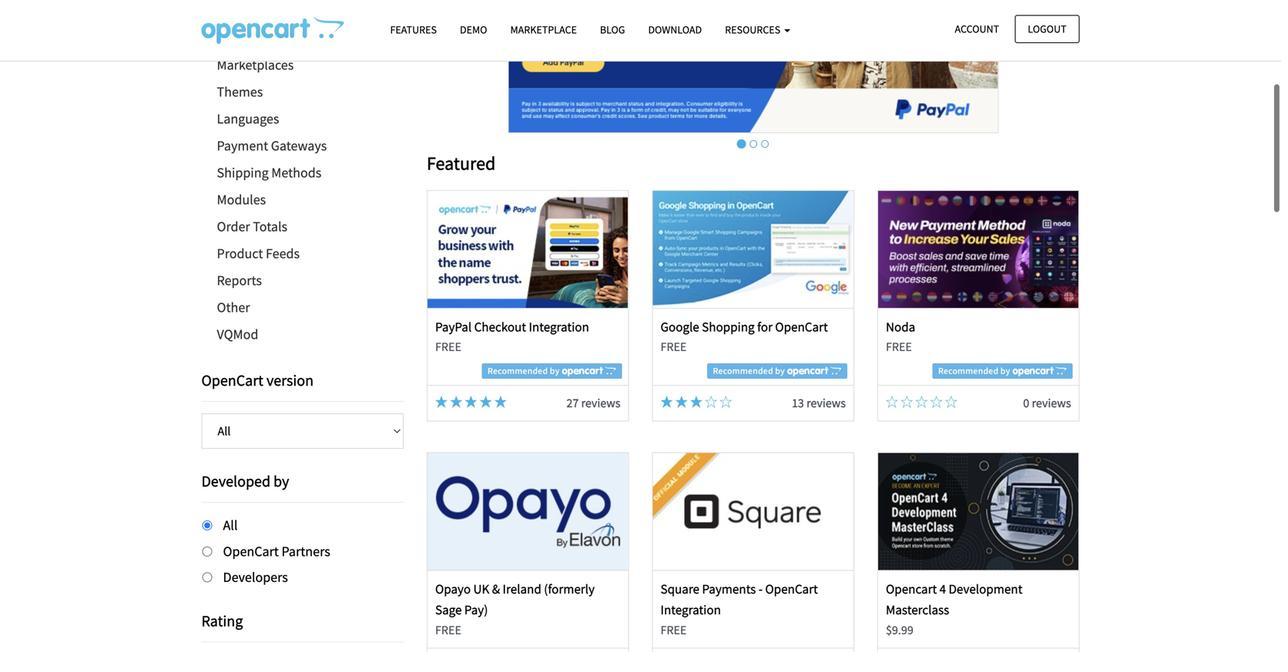 Task type: locate. For each thing, give the bounding box(es) containing it.
google
[[661, 319, 700, 335]]

reviews right the 27
[[581, 396, 621, 411]]

order
[[217, 218, 250, 235]]

None radio
[[202, 521, 212, 531], [202, 547, 212, 557], [202, 521, 212, 531], [202, 547, 212, 557]]

opayo uk & ireland (formerly sage pay) free
[[435, 581, 595, 638]]

star light image
[[435, 396, 448, 408], [450, 396, 463, 408], [480, 396, 492, 408], [495, 396, 507, 408], [690, 396, 703, 408]]

2 horizontal spatial star light image
[[676, 396, 688, 408]]

star light o image
[[720, 396, 732, 408], [916, 396, 928, 408]]

noda image
[[879, 191, 1079, 308]]

2 reviews from the left
[[807, 396, 846, 411]]

-
[[759, 581, 763, 598]]

1 vertical spatial integration
[[661, 602, 721, 619]]

reviews
[[581, 396, 621, 411], [807, 396, 846, 411], [1032, 396, 1072, 411]]

paypal checkout integration free
[[435, 319, 589, 355]]

download link
[[637, 16, 714, 43]]

logout
[[1028, 22, 1067, 36]]

free down google
[[661, 340, 687, 355]]

opencart extensions image
[[202, 16, 344, 44]]

featured
[[427, 152, 496, 175]]

resources link
[[714, 16, 802, 43]]

0 horizontal spatial star light o image
[[720, 396, 732, 408]]

1 reviews from the left
[[581, 396, 621, 411]]

product feeds link
[[202, 240, 404, 267]]

pay)
[[465, 602, 488, 619]]

27
[[567, 396, 579, 411]]

themes
[[217, 83, 263, 101]]

free down square
[[661, 623, 687, 638]]

google shopping for opencart image
[[653, 191, 854, 308]]

$9.99
[[886, 623, 914, 638]]

27 reviews
[[567, 396, 621, 411]]

developers
[[223, 569, 288, 587]]

2 star light image from the left
[[450, 396, 463, 408]]

reviews right 0
[[1032, 396, 1072, 411]]

free inside opayo uk & ireland (formerly sage pay) free
[[435, 623, 462, 638]]

reviews right 13
[[807, 396, 846, 411]]

payment
[[217, 137, 268, 155]]

1 vertical spatial all
[[223, 517, 238, 535]]

5 star light o image from the left
[[946, 396, 958, 408]]

partners
[[282, 543, 330, 561]]

0 vertical spatial all
[[217, 29, 232, 47]]

free down 'paypal' at the left of the page
[[435, 340, 462, 355]]

resources
[[725, 23, 783, 37]]

star light o image
[[705, 396, 718, 408], [886, 396, 899, 408], [901, 396, 913, 408], [931, 396, 943, 408], [946, 396, 958, 408]]

0 horizontal spatial star light image
[[465, 396, 477, 408]]

0 horizontal spatial reviews
[[581, 396, 621, 411]]

paypal
[[435, 319, 472, 335]]

0 horizontal spatial integration
[[529, 319, 589, 335]]

free down "noda"
[[886, 340, 912, 355]]

vqmod
[[217, 326, 258, 343]]

1 star light image from the left
[[465, 396, 477, 408]]

gateways
[[271, 137, 327, 155]]

product
[[217, 245, 263, 262]]

1 horizontal spatial star light image
[[661, 396, 673, 408]]

blog
[[600, 23, 625, 37]]

shopping
[[702, 319, 755, 335]]

download
[[649, 23, 702, 37]]

developed by
[[202, 472, 289, 491]]

all
[[217, 29, 232, 47], [223, 517, 238, 535]]

languages
[[217, 110, 279, 128]]

developed
[[202, 472, 271, 491]]

opencart right -
[[766, 581, 818, 598]]

vqmod link
[[202, 321, 404, 348]]

star light image
[[465, 396, 477, 408], [661, 396, 673, 408], [676, 396, 688, 408]]

noda link
[[886, 319, 916, 335]]

2 horizontal spatial reviews
[[1032, 396, 1072, 411]]

methods
[[271, 164, 322, 182]]

square payments - opencart integration free
[[661, 581, 818, 638]]

google shopping for opencart link
[[661, 319, 828, 335]]

1 star light o image from the left
[[720, 396, 732, 408]]

feeds
[[266, 245, 300, 262]]

opayo uk & ireland (formerly sage pay) image
[[428, 454, 628, 571]]

opencart
[[886, 581, 937, 598]]

4 star light o image from the left
[[931, 396, 943, 408]]

checkout
[[474, 319, 526, 335]]

opayo
[[435, 581, 471, 598]]

free down sage
[[435, 623, 462, 638]]

opencart down vqmod
[[202, 371, 264, 390]]

paypal payment gateway image
[[508, 0, 999, 133]]

marketplace link
[[499, 16, 589, 43]]

5 star light image from the left
[[690, 396, 703, 408]]

integration down square
[[661, 602, 721, 619]]

ireland
[[503, 581, 542, 598]]

integration right checkout
[[529, 319, 589, 335]]

opencart
[[776, 319, 828, 335], [202, 371, 264, 390], [223, 543, 279, 561], [766, 581, 818, 598]]

version
[[267, 371, 314, 390]]

None radio
[[202, 573, 212, 583]]

1 horizontal spatial integration
[[661, 602, 721, 619]]

opencart 4 development masterclass link
[[886, 581, 1023, 619]]

opencart right for
[[776, 319, 828, 335]]

3 star light image from the left
[[676, 396, 688, 408]]

0 vertical spatial integration
[[529, 319, 589, 335]]

integration
[[529, 319, 589, 335], [661, 602, 721, 619]]

all up marketplaces
[[217, 29, 232, 47]]

free
[[435, 340, 462, 355], [661, 340, 687, 355], [886, 340, 912, 355], [435, 623, 462, 638], [661, 623, 687, 638]]

3 reviews from the left
[[1032, 396, 1072, 411]]

marketplaces link
[[202, 52, 404, 79]]

shipping
[[217, 164, 269, 182]]

square payments - opencart integration image
[[653, 454, 854, 571]]

&
[[492, 581, 500, 598]]

1 horizontal spatial star light o image
[[916, 396, 928, 408]]

1 horizontal spatial reviews
[[807, 396, 846, 411]]

2 star light image from the left
[[661, 396, 673, 408]]

all down the developed
[[223, 517, 238, 535]]

1 star light o image from the left
[[705, 396, 718, 408]]



Task type: describe. For each thing, give the bounding box(es) containing it.
features link
[[379, 16, 449, 43]]

square payments - opencart integration link
[[661, 581, 818, 619]]

3 star light o image from the left
[[901, 396, 913, 408]]

free inside "square payments - opencart integration free"
[[661, 623, 687, 638]]

other link
[[202, 294, 404, 321]]

by
[[274, 472, 289, 491]]

order totals
[[217, 218, 288, 235]]

4 star light image from the left
[[495, 396, 507, 408]]

reviews for integration
[[581, 396, 621, 411]]

languages link
[[202, 106, 404, 133]]

opayo uk & ireland (formerly sage pay) link
[[435, 581, 595, 619]]

2 star light o image from the left
[[886, 396, 899, 408]]

reports link
[[202, 267, 404, 294]]

product feeds
[[217, 245, 300, 262]]

opencart 4 development masterclass $9.99
[[886, 581, 1023, 638]]

3 star light image from the left
[[480, 396, 492, 408]]

paypal checkout integration link
[[435, 319, 589, 335]]

demo link
[[449, 16, 499, 43]]

0 reviews
[[1024, 396, 1072, 411]]

uk
[[474, 581, 490, 598]]

account
[[955, 22, 1000, 36]]

for
[[758, 319, 773, 335]]

(formerly
[[544, 581, 595, 598]]

opencart partners
[[223, 543, 330, 561]]

modules
[[217, 191, 266, 208]]

opencart 4 development masterclass image
[[879, 454, 1079, 571]]

modules link
[[202, 187, 404, 213]]

features
[[390, 23, 437, 37]]

payments
[[702, 581, 756, 598]]

free inside noda free
[[886, 340, 912, 355]]

opencart version
[[202, 371, 314, 390]]

themes link
[[202, 79, 404, 106]]

shipping methods link
[[202, 160, 404, 187]]

account link
[[942, 15, 1013, 43]]

square
[[661, 581, 700, 598]]

1 star light image from the left
[[435, 396, 448, 408]]

opencart up developers
[[223, 543, 279, 561]]

2 star light o image from the left
[[916, 396, 928, 408]]

opencart inside "square payments - opencart integration free"
[[766, 581, 818, 598]]

rating
[[202, 612, 243, 631]]

noda
[[886, 319, 916, 335]]

free inside paypal checkout integration free
[[435, 340, 462, 355]]

reports
[[217, 272, 262, 289]]

all link
[[203, 25, 404, 52]]

free inside google shopping for opencart free
[[661, 340, 687, 355]]

marketplace
[[511, 23, 577, 37]]

noda free
[[886, 319, 916, 355]]

marketplaces
[[217, 56, 294, 74]]

demo
[[460, 23, 487, 37]]

totals
[[253, 218, 288, 235]]

order totals link
[[202, 213, 404, 240]]

4
[[940, 581, 947, 598]]

reviews for for
[[807, 396, 846, 411]]

paypal checkout integration image
[[428, 191, 628, 308]]

13
[[792, 396, 804, 411]]

payment gateways
[[217, 137, 327, 155]]

shipping methods
[[217, 164, 322, 182]]

logout link
[[1015, 15, 1080, 43]]

integration inside paypal checkout integration free
[[529, 319, 589, 335]]

development
[[949, 581, 1023, 598]]

integration inside "square payments - opencart integration free"
[[661, 602, 721, 619]]

blog link
[[589, 16, 637, 43]]

opencart inside google shopping for opencart free
[[776, 319, 828, 335]]

13 reviews
[[792, 396, 846, 411]]

0
[[1024, 396, 1030, 411]]

other
[[217, 299, 250, 316]]

payment gateways link
[[202, 133, 404, 160]]

masterclass
[[886, 602, 950, 619]]

sage
[[435, 602, 462, 619]]

google shopping for opencart free
[[661, 319, 828, 355]]



Task type: vqa. For each thing, say whether or not it's contained in the screenshot.


